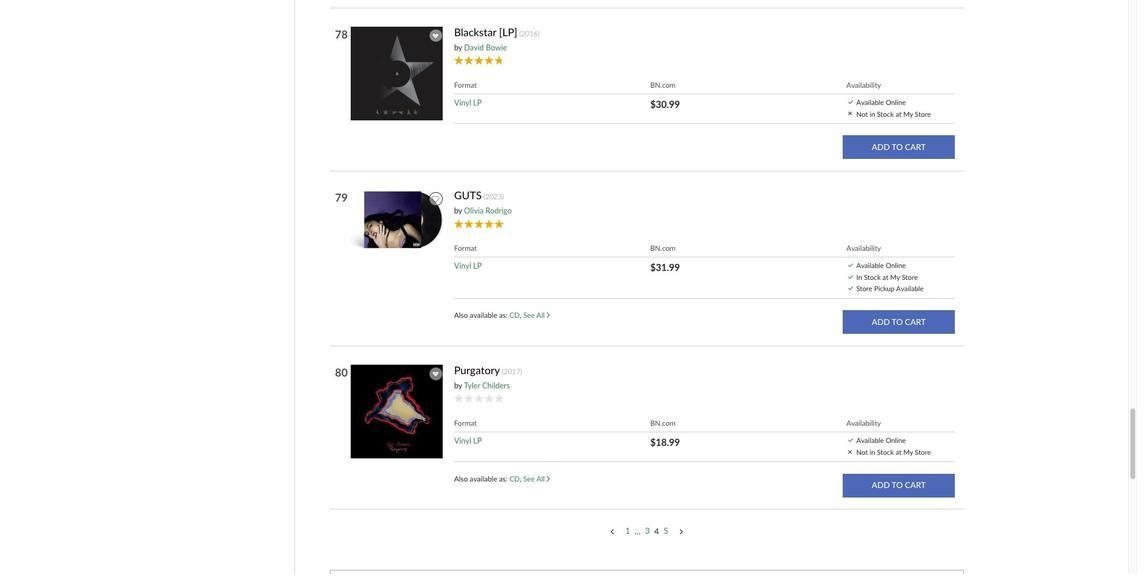 Task type: vqa. For each thing, say whether or not it's contained in the screenshot.
THE A NEW YORK TIMES NOTABLE BOOK
no



Task type: describe. For each thing, give the bounding box(es) containing it.
see for purgatory
[[524, 475, 535, 484]]

[lp]
[[499, 25, 518, 39]]

cd for purgatory
[[510, 475, 520, 484]]

in stock at my store
[[857, 273, 919, 281]]

stock for (2017)
[[878, 448, 895, 457]]

see all for guts
[[524, 311, 547, 320]]

(2017)
[[502, 368, 523, 377]]

stock for [lp]
[[878, 110, 895, 118]]

blackstar [lp] link
[[454, 25, 518, 39]]

1 vertical spatial my store
[[891, 273, 919, 281]]

store pickup available
[[857, 285, 924, 293]]

not in stock at my store for (2017)
[[857, 448, 932, 457]]

purgatory
[[454, 364, 500, 377]]

vinyl lp for blackstar [lp]
[[454, 98, 482, 108]]

vinyl for blackstar
[[454, 98, 472, 108]]

see all for purgatory
[[524, 475, 547, 484]]

lp for guts
[[474, 262, 482, 271]]

as: for purgatory
[[499, 475, 508, 484]]

by for purgatory
[[454, 381, 462, 391]]

available online for (2017)
[[857, 437, 907, 445]]

78
[[335, 28, 348, 41]]

my store for [lp]
[[904, 110, 932, 118]]

lp for blackstar
[[474, 98, 482, 108]]

availability for [lp]
[[847, 81, 882, 90]]

rodrigo
[[486, 206, 512, 216]]

online for [lp]
[[886, 98, 907, 106]]

my store for (2017)
[[904, 448, 932, 457]]

blackstar
[[454, 25, 497, 39]]

bn.com for (2017)
[[651, 419, 676, 428]]

blackstar [lp] (2016) by david bowie
[[454, 25, 540, 52]]

in
[[857, 273, 863, 281]]

lp for purgatory
[[474, 437, 482, 446]]

guts link
[[454, 189, 482, 202]]

by inside blackstar [lp] (2016) by david bowie
[[454, 43, 462, 52]]

availability for (2017)
[[847, 419, 882, 428]]

available for [lp]
[[857, 98, 885, 106]]

1 vertical spatial at
[[883, 273, 889, 281]]

1 vertical spatial stock
[[865, 273, 881, 281]]

right image
[[547, 476, 550, 483]]

at for (2017)
[[896, 448, 902, 457]]

close modal image
[[849, 112, 852, 116]]

$18.99 link
[[651, 437, 681, 449]]

vinyl lp for purgatory
[[454, 437, 482, 446]]

see all link for purgatory
[[524, 475, 550, 484]]

1 link
[[623, 526, 633, 537]]

vinyl lp for guts
[[454, 262, 482, 271]]

not for [lp]
[[857, 110, 869, 118]]

vinyl for guts
[[454, 262, 472, 271]]

purgatory (2017) by tyler childers
[[454, 364, 523, 391]]

bn.com for [lp]
[[651, 81, 676, 90]]

format for purgatory
[[454, 419, 477, 428]]

see all link for guts
[[524, 311, 550, 320]]

check image for [lp]
[[849, 100, 854, 104]]

80
[[335, 366, 348, 380]]

$30.99 link
[[651, 99, 681, 110]]

tyler
[[464, 381, 481, 391]]

guts
[[454, 189, 482, 202]]

online for (2023)
[[886, 262, 907, 270]]

also available as: cd , for guts
[[454, 311, 524, 320]]

david
[[464, 43, 484, 52]]

3
[[646, 526, 650, 537]]

olivia rodrigo link
[[464, 206, 512, 216]]

in for (2017)
[[870, 448, 876, 457]]

available for purgatory
[[470, 475, 498, 484]]

navigation containing 1
[[602, 521, 692, 542]]

pickup
[[875, 285, 895, 293]]

$31.99 link
[[651, 262, 681, 273]]

$18.99
[[651, 437, 681, 449]]



Task type: locate. For each thing, give the bounding box(es) containing it.
1 not in stock at my store from the top
[[857, 110, 932, 118]]

, for purgatory
[[520, 475, 522, 484]]

1 check image from the top
[[849, 264, 854, 267]]

purgatory link
[[454, 364, 500, 377]]

format for guts
[[454, 244, 477, 253]]

2 check image from the top
[[849, 287, 854, 291]]

0 vertical spatial lp
[[474, 98, 482, 108]]

see all
[[524, 311, 547, 320], [524, 475, 547, 484]]

availability up close modal image at the top right
[[847, 81, 882, 90]]

1 see all from the top
[[524, 311, 547, 320]]

online for (2017)
[[886, 437, 907, 445]]

1 not from the top
[[857, 110, 869, 118]]

1 vertical spatial also
[[454, 475, 468, 484]]

all left right image
[[537, 475, 545, 484]]

0 vertical spatial as:
[[499, 311, 508, 320]]

vinyl lp link for purgatory
[[454, 437, 482, 446]]

1 vertical spatial see
[[524, 475, 535, 484]]

vinyl lp
[[454, 98, 482, 108], [454, 262, 482, 271], [454, 437, 482, 446]]

$30.99
[[651, 99, 681, 110]]

format down david
[[454, 81, 477, 90]]

see
[[524, 311, 535, 320], [524, 475, 535, 484]]

at for [lp]
[[896, 110, 902, 118]]

not in stock at my store right close modal icon on the right bottom of the page
[[857, 448, 932, 457]]

tyler childers link
[[464, 381, 510, 391]]

lp
[[474, 98, 482, 108], [474, 262, 482, 271], [474, 437, 482, 446]]

by left olivia
[[454, 206, 462, 216]]

2 also from the top
[[454, 475, 468, 484]]

None submit
[[844, 136, 955, 159], [844, 311, 955, 335], [844, 474, 955, 498], [844, 136, 955, 159], [844, 311, 955, 335], [844, 474, 955, 498]]

all for purgatory
[[537, 475, 545, 484]]

format down olivia
[[454, 244, 477, 253]]

at up pickup
[[883, 273, 889, 281]]

2 online from the top
[[886, 262, 907, 270]]

2 vertical spatial vinyl lp link
[[454, 437, 482, 446]]

available for (2017)
[[857, 437, 885, 445]]

by inside guts (2023) by olivia rodrigo
[[454, 206, 462, 216]]

2 available online from the top
[[857, 262, 907, 270]]

1 vertical spatial format
[[454, 244, 477, 253]]

1 vertical spatial see all link
[[524, 475, 550, 484]]

0 vertical spatial cd
[[510, 311, 520, 320]]

, for guts
[[520, 311, 522, 320]]

check image for in stock at my store
[[849, 275, 854, 279]]

0 vertical spatial see
[[524, 311, 535, 320]]

cd link left right image
[[510, 475, 520, 484]]

availability
[[847, 81, 882, 90], [847, 244, 882, 253], [847, 419, 882, 428]]

format down tyler
[[454, 419, 477, 428]]

olivia
[[464, 206, 484, 216]]

available
[[857, 98, 885, 106], [857, 262, 885, 270], [897, 285, 924, 293], [857, 437, 885, 445]]

check image for available online
[[849, 264, 854, 267]]

,
[[520, 311, 522, 320], [520, 475, 522, 484]]

1 all from the top
[[537, 311, 545, 320]]

3 check image from the top
[[849, 439, 854, 443]]

cd left right image
[[510, 475, 520, 484]]

5
[[664, 526, 669, 537]]

…
[[635, 526, 641, 537]]

by inside purgatory (2017) by tyler childers
[[454, 381, 462, 391]]

see left right image
[[524, 475, 535, 484]]

0 vertical spatial availability
[[847, 81, 882, 90]]

vinyl
[[454, 98, 472, 108], [454, 262, 472, 271], [454, 437, 472, 446]]

2 not from the top
[[857, 448, 869, 457]]

vinyl lp down tyler
[[454, 437, 482, 446]]

0 vertical spatial in
[[870, 110, 876, 118]]

as: left right image
[[499, 475, 508, 484]]

1 vertical spatial vinyl
[[454, 262, 472, 271]]

1 as: from the top
[[499, 311, 508, 320]]

3 vinyl lp from the top
[[454, 437, 482, 446]]

online
[[886, 98, 907, 106], [886, 262, 907, 270], [886, 437, 907, 445]]

0 vertical spatial check image
[[849, 100, 854, 104]]

2 vertical spatial online
[[886, 437, 907, 445]]

$31.99
[[651, 262, 681, 273]]

3 vinyl lp link from the top
[[454, 437, 482, 446]]

3 lp from the top
[[474, 437, 482, 446]]

as:
[[499, 311, 508, 320], [499, 475, 508, 484]]

1 vertical spatial see all
[[524, 475, 547, 484]]

1 vinyl lp link from the top
[[454, 98, 482, 108]]

cd link left right icon
[[510, 311, 520, 320]]

1 see from the top
[[524, 311, 535, 320]]

guts (2023) by olivia rodrigo
[[454, 189, 512, 216]]

1 vertical spatial ,
[[520, 475, 522, 484]]

1 by from the top
[[454, 43, 462, 52]]

cd link for purgatory
[[510, 475, 520, 484]]

store
[[857, 285, 873, 293]]

check image left store
[[849, 287, 854, 291]]

2 also available as: cd , from the top
[[454, 475, 524, 484]]

1 vertical spatial bn.com
[[651, 244, 676, 253]]

4
[[655, 526, 660, 537]]

by left david
[[454, 43, 462, 52]]

0 vertical spatial by
[[454, 43, 462, 52]]

1 vertical spatial vinyl lp
[[454, 262, 482, 271]]

0 vertical spatial my store
[[904, 110, 932, 118]]

vinyl down tyler
[[454, 437, 472, 446]]

vinyl lp down olivia
[[454, 262, 482, 271]]

close modal image
[[849, 451, 852, 454]]

0 vertical spatial vinyl lp
[[454, 98, 482, 108]]

2 vinyl from the top
[[454, 262, 472, 271]]

vinyl lp link down tyler
[[454, 437, 482, 446]]

cd link for guts
[[510, 311, 520, 320]]

availability up in
[[847, 244, 882, 253]]

2 vertical spatial check image
[[849, 439, 854, 443]]

1 vertical spatial available online
[[857, 262, 907, 270]]

2 vertical spatial my store
[[904, 448, 932, 457]]

bowie
[[486, 43, 507, 52]]

0 vertical spatial stock
[[878, 110, 895, 118]]

in right close modal icon on the right bottom of the page
[[870, 448, 876, 457]]

stock right close modal icon on the right bottom of the page
[[878, 448, 895, 457]]

1 vertical spatial in
[[870, 448, 876, 457]]

lp down david
[[474, 98, 482, 108]]

2 cd link from the top
[[510, 475, 520, 484]]

2 see from the top
[[524, 475, 535, 484]]

all for guts
[[537, 311, 545, 320]]

1 online from the top
[[886, 98, 907, 106]]

1 bn.com from the top
[[651, 81, 676, 90]]

all left right icon
[[537, 311, 545, 320]]

vinyl for purgatory
[[454, 437, 472, 446]]

0 vertical spatial available
[[470, 311, 498, 320]]

at
[[896, 110, 902, 118], [883, 273, 889, 281], [896, 448, 902, 457]]

purgatory image
[[351, 365, 446, 460]]

3 bn.com from the top
[[651, 419, 676, 428]]

3 by from the top
[[454, 381, 462, 391]]

2 vinyl lp link from the top
[[454, 262, 482, 271]]

1 vertical spatial check image
[[849, 275, 854, 279]]

0 vertical spatial vinyl lp link
[[454, 98, 482, 108]]

(2016)
[[520, 29, 540, 38]]

2 in from the top
[[870, 448, 876, 457]]

also for purgatory
[[454, 475, 468, 484]]

vinyl lp link down olivia
[[454, 262, 482, 271]]

1 vertical spatial all
[[537, 475, 545, 484]]

1 vertical spatial not in stock at my store
[[857, 448, 932, 457]]

3 online from the top
[[886, 437, 907, 445]]

0 vertical spatial also available as: cd ,
[[454, 311, 524, 320]]

bn.com up $31.99
[[651, 244, 676, 253]]

blackstar [lp] image
[[351, 26, 446, 121]]

in for [lp]
[[870, 110, 876, 118]]

right image
[[547, 313, 550, 319]]

2 lp from the top
[[474, 262, 482, 271]]

not for (2017)
[[857, 448, 869, 457]]

2 , from the top
[[520, 475, 522, 484]]

cd
[[510, 311, 520, 320], [510, 475, 520, 484]]

not in stock at my store
[[857, 110, 932, 118], [857, 448, 932, 457]]

0 vertical spatial see all
[[524, 311, 547, 320]]

available
[[470, 311, 498, 320], [470, 475, 498, 484]]

1 also available as: cd , from the top
[[454, 311, 524, 320]]

2 not in stock at my store from the top
[[857, 448, 932, 457]]

not right close modal icon on the right bottom of the page
[[857, 448, 869, 457]]

format
[[454, 81, 477, 90], [454, 244, 477, 253], [454, 419, 477, 428]]

1 available online from the top
[[857, 98, 907, 106]]

1 in from the top
[[870, 110, 876, 118]]

2 vinyl lp from the top
[[454, 262, 482, 271]]

availability for (2023)
[[847, 244, 882, 253]]

not in stock at my store right close modal image at the top right
[[857, 110, 932, 118]]

2 vertical spatial available online
[[857, 437, 907, 445]]

vinyl lp down david
[[454, 98, 482, 108]]

2 vertical spatial vinyl lp
[[454, 437, 482, 446]]

in
[[870, 110, 876, 118], [870, 448, 876, 457]]

1 vertical spatial available
[[470, 475, 498, 484]]

navigation
[[602, 521, 692, 542]]

bn.com up $18.99 link
[[651, 419, 676, 428]]

check image for (2017)
[[849, 439, 854, 443]]

cd for guts
[[510, 311, 520, 320]]

1 vertical spatial also available as: cd ,
[[454, 475, 524, 484]]

(2023)
[[484, 193, 504, 201]]

5 link
[[661, 526, 671, 537]]

3 available online from the top
[[857, 437, 907, 445]]

by
[[454, 43, 462, 52], [454, 206, 462, 216], [454, 381, 462, 391]]

2 cd from the top
[[510, 475, 520, 484]]

1 vinyl lp from the top
[[454, 98, 482, 108]]

1 vertical spatial cd
[[510, 475, 520, 484]]

2 vertical spatial availability
[[847, 419, 882, 428]]

bn.com up $30.99
[[651, 81, 676, 90]]

1 vertical spatial check image
[[849, 287, 854, 291]]

also available as: cd ,
[[454, 311, 524, 320], [454, 475, 524, 484]]

2 vertical spatial lp
[[474, 437, 482, 446]]

0 vertical spatial at
[[896, 110, 902, 118]]

1 … 3 4 5
[[626, 526, 669, 537]]

0 vertical spatial available online
[[857, 98, 907, 106]]

1 , from the top
[[520, 311, 522, 320]]

vinyl lp link down david
[[454, 98, 482, 108]]

2 see all link from the top
[[524, 475, 550, 484]]

check image up close modal icon on the right bottom of the page
[[849, 439, 854, 443]]

2 check image from the top
[[849, 275, 854, 279]]

guts image
[[351, 190, 446, 251]]

check image
[[849, 100, 854, 104], [849, 287, 854, 291], [849, 439, 854, 443]]

lp down olivia
[[474, 262, 482, 271]]

at right close modal icon on the right bottom of the page
[[896, 448, 902, 457]]

2 see all from the top
[[524, 475, 547, 484]]

all
[[537, 311, 545, 320], [537, 475, 545, 484]]

stock right in
[[865, 273, 881, 281]]

1 vertical spatial lp
[[474, 262, 482, 271]]

vinyl lp link
[[454, 98, 482, 108], [454, 262, 482, 271], [454, 437, 482, 446]]

3 availability from the top
[[847, 419, 882, 428]]

1 vinyl from the top
[[454, 98, 472, 108]]

0 vertical spatial online
[[886, 98, 907, 106]]

1 also from the top
[[454, 311, 468, 320]]

by left tyler
[[454, 381, 462, 391]]

3 format from the top
[[454, 419, 477, 428]]

available online
[[857, 98, 907, 106], [857, 262, 907, 270], [857, 437, 907, 445]]

available online for [lp]
[[857, 98, 907, 106]]

0 vertical spatial check image
[[849, 264, 854, 267]]

1 vertical spatial as:
[[499, 475, 508, 484]]

bn.com for (2023)
[[651, 244, 676, 253]]

2 vertical spatial bn.com
[[651, 419, 676, 428]]

3 link
[[643, 526, 653, 537]]

2 by from the top
[[454, 206, 462, 216]]

0 vertical spatial not
[[857, 110, 869, 118]]

vinyl lp link for guts
[[454, 262, 482, 271]]

not right close modal image at the top right
[[857, 110, 869, 118]]

1 vertical spatial by
[[454, 206, 462, 216]]

see left right icon
[[524, 311, 535, 320]]

also available as: cd , for purgatory
[[454, 475, 524, 484]]

2 availability from the top
[[847, 244, 882, 253]]

lp down tyler
[[474, 437, 482, 446]]

not
[[857, 110, 869, 118], [857, 448, 869, 457]]

check image up close modal image at the top right
[[849, 100, 854, 104]]

not in stock at my store for [lp]
[[857, 110, 932, 118]]

see all link
[[524, 311, 550, 320], [524, 475, 550, 484]]

79
[[335, 191, 348, 204]]

vinyl down olivia
[[454, 262, 472, 271]]

0 vertical spatial also
[[454, 311, 468, 320]]

2 vertical spatial by
[[454, 381, 462, 391]]

1 format from the top
[[454, 81, 477, 90]]

2 vertical spatial vinyl
[[454, 437, 472, 446]]

1 lp from the top
[[474, 98, 482, 108]]

1 vertical spatial not
[[857, 448, 869, 457]]

2 all from the top
[[537, 475, 545, 484]]

vinyl lp link for blackstar [lp]
[[454, 98, 482, 108]]

see for guts
[[524, 311, 535, 320]]

0 vertical spatial bn.com
[[651, 81, 676, 90]]

2 vertical spatial stock
[[878, 448, 895, 457]]

0 vertical spatial see all link
[[524, 311, 550, 320]]

3 vinyl from the top
[[454, 437, 472, 446]]

, left right image
[[520, 475, 522, 484]]

cd link
[[510, 311, 520, 320], [510, 475, 520, 484]]

bn.com
[[651, 81, 676, 90], [651, 244, 676, 253], [651, 419, 676, 428]]

childers
[[483, 381, 510, 391]]

0 vertical spatial not in stock at my store
[[857, 110, 932, 118]]

1 see all link from the top
[[524, 311, 550, 320]]

availability up close modal icon on the right bottom of the page
[[847, 419, 882, 428]]

1 vertical spatial cd link
[[510, 475, 520, 484]]

as: left right icon
[[499, 311, 508, 320]]

1 check image from the top
[[849, 100, 854, 104]]

1 cd link from the top
[[510, 311, 520, 320]]

2 vertical spatial at
[[896, 448, 902, 457]]

, left right icon
[[520, 311, 522, 320]]

my store
[[904, 110, 932, 118], [891, 273, 919, 281], [904, 448, 932, 457]]

vinyl down david
[[454, 98, 472, 108]]

0 vertical spatial all
[[537, 311, 545, 320]]

0 vertical spatial format
[[454, 81, 477, 90]]

at right close modal image at the top right
[[896, 110, 902, 118]]

2 bn.com from the top
[[651, 244, 676, 253]]

1 vertical spatial vinyl lp link
[[454, 262, 482, 271]]

1 availability from the top
[[847, 81, 882, 90]]

2 format from the top
[[454, 244, 477, 253]]

0 vertical spatial cd link
[[510, 311, 520, 320]]

as: for guts
[[499, 311, 508, 320]]

2 available from the top
[[470, 475, 498, 484]]

1 available from the top
[[470, 311, 498, 320]]

available for (2023)
[[857, 262, 885, 270]]

available online for (2023)
[[857, 262, 907, 270]]

by for guts
[[454, 206, 462, 216]]

stock
[[878, 110, 895, 118], [865, 273, 881, 281], [878, 448, 895, 457]]

2 as: from the top
[[499, 475, 508, 484]]

1 cd from the top
[[510, 311, 520, 320]]

format for blackstar
[[454, 81, 477, 90]]

in right close modal image at the top right
[[870, 110, 876, 118]]

1 vertical spatial availability
[[847, 244, 882, 253]]

0 vertical spatial ,
[[520, 311, 522, 320]]

also
[[454, 311, 468, 320], [454, 475, 468, 484]]

also for guts
[[454, 311, 468, 320]]

0 vertical spatial vinyl
[[454, 98, 472, 108]]

stock right close modal image at the top right
[[878, 110, 895, 118]]

available for guts
[[470, 311, 498, 320]]

1
[[626, 526, 631, 537]]

check image
[[849, 264, 854, 267], [849, 275, 854, 279]]

david bowie link
[[464, 43, 507, 52]]

cd left right icon
[[510, 311, 520, 320]]

2 vertical spatial format
[[454, 419, 477, 428]]

1 vertical spatial online
[[886, 262, 907, 270]]



